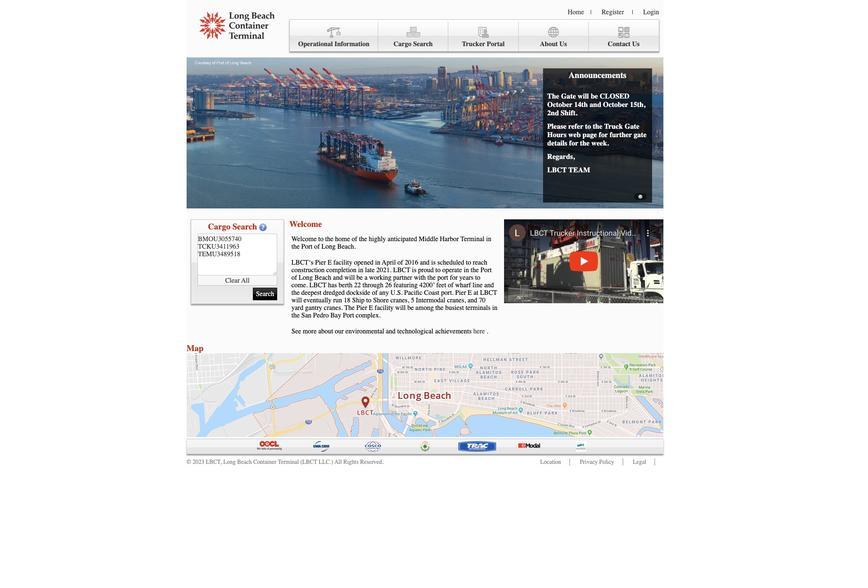 Task type: locate. For each thing, give the bounding box(es) containing it.
cranes, down wharf
[[447, 297, 466, 304]]

be inside the gate will be closed october 14th and october 15th, 2nd shift.
[[591, 92, 598, 100]]

october
[[547, 100, 573, 109], [603, 100, 628, 109]]

|
[[591, 9, 592, 16], [632, 9, 633, 16]]

cargo search link
[[378, 22, 449, 52]]

| left login link
[[632, 9, 633, 16]]

port up line
[[481, 266, 492, 274]]

for right page
[[599, 130, 608, 139]]

1 us from the left
[[560, 40, 567, 48]]

beach up dredged
[[315, 274, 331, 281]]

u.s.
[[391, 289, 403, 297]]

0 horizontal spatial beach
[[237, 458, 252, 466]]

2nd
[[547, 109, 559, 117]]

all inside the clear all button
[[241, 277, 250, 284]]

long left beach.
[[322, 243, 336, 250]]

1 horizontal spatial facility
[[375, 304, 394, 312]]

1 horizontal spatial terminal
[[461, 235, 485, 243]]

feet
[[436, 281, 446, 289]]

us right contact
[[632, 40, 640, 48]]

port.
[[441, 289, 454, 297]]

gate right truck
[[625, 122, 640, 130]]

e
[[328, 259, 332, 266], [468, 289, 472, 297], [369, 304, 373, 312]]

partner
[[393, 274, 412, 281]]

will inside the gate will be closed october 14th and october 15th, 2nd shift.
[[578, 92, 589, 100]]

welcome
[[289, 219, 322, 229], [292, 235, 317, 243]]

15th,
[[630, 100, 646, 109]]

pier down the dockside
[[356, 304, 367, 312]]

of left 2016
[[398, 259, 403, 266]]

in left the "late"
[[358, 266, 363, 274]]

0 vertical spatial the
[[547, 92, 559, 100]]

1 horizontal spatial e
[[369, 304, 373, 312]]

april
[[382, 259, 396, 266]]

0 vertical spatial terminal
[[461, 235, 485, 243]]

all right clear
[[241, 277, 250, 284]]

in inside welcome to the home of the highly anticipated middle harbor terminal in the port of long beach.
[[486, 235, 491, 243]]

1 vertical spatial cargo
[[208, 222, 230, 232]]

a
[[365, 274, 368, 281]]

welcome for welcome
[[289, 219, 322, 229]]

0 horizontal spatial october
[[547, 100, 573, 109]]

1 october from the left
[[547, 100, 573, 109]]

0 vertical spatial beach
[[315, 274, 331, 281]]

completion
[[326, 266, 357, 274]]

0 vertical spatial facility
[[333, 259, 352, 266]]

1 horizontal spatial the
[[547, 92, 559, 100]]

1 horizontal spatial cranes,
[[447, 297, 466, 304]]

1 horizontal spatial long
[[299, 274, 313, 281]]

october up please
[[547, 100, 573, 109]]

terminal left "(lbct"
[[278, 458, 299, 466]]

llc.)
[[319, 458, 333, 466]]

0 horizontal spatial cargo search
[[208, 222, 257, 232]]

0 horizontal spatial long
[[223, 458, 236, 466]]

us right about
[[560, 40, 567, 48]]

0 vertical spatial e
[[328, 259, 332, 266]]

information
[[335, 40, 370, 48]]

pier right port.
[[455, 289, 466, 297]]

us
[[560, 40, 567, 48], [632, 40, 640, 48]]

the right among
[[435, 304, 444, 312]]

5
[[411, 297, 414, 304]]

0 vertical spatial cargo search
[[394, 40, 433, 48]]

trucker portal link
[[449, 22, 519, 52]]

us for about us
[[560, 40, 567, 48]]

anticipated
[[388, 235, 417, 243]]

0 vertical spatial all
[[241, 277, 250, 284]]

0 horizontal spatial us
[[560, 40, 567, 48]]

1 horizontal spatial cargo search
[[394, 40, 433, 48]]

cranes.
[[324, 304, 343, 312]]

1 vertical spatial the
[[344, 304, 355, 312]]

beach left container
[[237, 458, 252, 466]]

to
[[585, 122, 591, 130], [318, 235, 324, 243], [466, 259, 471, 266], [435, 266, 441, 274], [475, 274, 481, 281], [366, 297, 371, 304]]

pier right lbct's
[[315, 259, 326, 266]]

2 horizontal spatial pier
[[455, 289, 466, 297]]

lbct team
[[547, 166, 590, 174]]

1 vertical spatial search
[[233, 222, 257, 232]]

all right llc.)
[[335, 458, 342, 466]]

gate inside the gate will be closed october 14th and october 15th, 2nd shift.
[[561, 92, 576, 100]]

gate up shift.
[[561, 92, 576, 100]]

october up truck
[[603, 100, 628, 109]]

long right the "lbct,"
[[223, 458, 236, 466]]

terminals
[[466, 304, 491, 312]]

0 vertical spatial long
[[322, 243, 336, 250]]

2 horizontal spatial be
[[591, 92, 598, 100]]

will down the announcements in the top right of the page
[[578, 92, 589, 100]]

terminal inside welcome to the home of the highly anticipated middle harbor terminal in the port of long beach.
[[461, 235, 485, 243]]

cranes, left 5
[[391, 297, 409, 304]]

port up lbct's
[[301, 243, 313, 250]]

0 horizontal spatial gate
[[561, 92, 576, 100]]

in right 'operate'
[[464, 266, 469, 274]]

lbct,
[[206, 458, 222, 466]]

be left a
[[357, 274, 363, 281]]

cranes,
[[391, 297, 409, 304], [447, 297, 466, 304]]

e left at
[[468, 289, 472, 297]]

the inside lbct's pier e facility opened in april of 2016 and is scheduled to reach construction completion in late 2021.  lbct is proud to operate in the port of long beach and will be a working partner with the port for years to come.  lbct has berth 22 through 26 featuring 4200' feet of wharf line and the deepest dredged dockside of any u.s. pacific coast port. pier e at lbct will eventually run 18 ship to shore cranes, 5 intermodal cranes, and 70 yard gantry cranes. the pier e facility will be among the busiest terminals in the san pedro bay port complex.
[[344, 304, 355, 312]]

achievements
[[435, 328, 472, 335]]

search inside "menu bar"
[[413, 40, 433, 48]]

middle
[[419, 235, 438, 243]]

has
[[328, 281, 337, 289]]

and left 70
[[468, 297, 477, 304]]

cargo search inside "menu bar"
[[394, 40, 433, 48]]

2 vertical spatial long
[[223, 458, 236, 466]]

1 horizontal spatial cargo
[[394, 40, 412, 48]]

2 horizontal spatial long
[[322, 243, 336, 250]]

in right 70
[[492, 304, 498, 312]]

the up lbct's
[[292, 243, 300, 250]]

e left shore in the bottom left of the page
[[369, 304, 373, 312]]

1 vertical spatial e
[[468, 289, 472, 297]]

lbct down regards,​
[[547, 166, 567, 174]]

2016
[[405, 259, 418, 266]]

4200'
[[419, 281, 435, 289]]

lbct left has at the left of page
[[309, 281, 327, 289]]

0 horizontal spatial all
[[241, 277, 250, 284]]

team
[[569, 166, 590, 174]]

pier
[[315, 259, 326, 266], [455, 289, 466, 297], [356, 304, 367, 312]]

proud
[[418, 266, 434, 274]]

1 vertical spatial be
[[357, 274, 363, 281]]

1 horizontal spatial is
[[431, 259, 436, 266]]

0 horizontal spatial be
[[357, 274, 363, 281]]

about
[[540, 40, 558, 48]]

location link
[[540, 458, 561, 466]]

home link
[[568, 8, 584, 16]]

the
[[593, 122, 603, 130], [580, 139, 590, 147], [325, 235, 333, 243], [359, 235, 367, 243], [292, 243, 300, 250], [471, 266, 479, 274], [428, 274, 436, 281], [292, 289, 300, 297], [435, 304, 444, 312], [292, 312, 300, 319]]

bay
[[330, 312, 341, 319]]

2 vertical spatial port
[[343, 312, 354, 319]]

2 horizontal spatial e
[[468, 289, 472, 297]]

0 horizontal spatial for
[[450, 274, 458, 281]]

regards,​
[[547, 152, 575, 161]]

gate
[[634, 130, 647, 139]]

for right details
[[569, 139, 578, 147]]

is left scheduled
[[431, 259, 436, 266]]

1 vertical spatial gate
[[625, 122, 640, 130]]

more
[[303, 328, 317, 335]]

for right port in the top right of the page
[[450, 274, 458, 281]]

1 horizontal spatial all
[[335, 458, 342, 466]]

facility down "any"
[[375, 304, 394, 312]]

to left home
[[318, 235, 324, 243]]

2 | from the left
[[632, 9, 633, 16]]

0 horizontal spatial e
[[328, 259, 332, 266]]

the right the run
[[344, 304, 355, 312]]

1 horizontal spatial |
[[632, 9, 633, 16]]

be left among
[[408, 304, 414, 312]]

terminal
[[461, 235, 485, 243], [278, 458, 299, 466]]

beach
[[315, 274, 331, 281], [237, 458, 252, 466]]

1 horizontal spatial us
[[632, 40, 640, 48]]

and left technological
[[386, 328, 396, 335]]

2 vertical spatial pier
[[356, 304, 367, 312]]

0 horizontal spatial search
[[233, 222, 257, 232]]

0 vertical spatial welcome
[[289, 219, 322, 229]]

18
[[344, 297, 351, 304]]

the left truck
[[593, 122, 603, 130]]

2 vertical spatial e
[[369, 304, 373, 312]]

pacific
[[404, 289, 423, 297]]

0 vertical spatial gate
[[561, 92, 576, 100]]

0 vertical spatial search
[[413, 40, 433, 48]]

.
[[487, 328, 488, 335]]

0 horizontal spatial the
[[344, 304, 355, 312]]

facility down beach.
[[333, 259, 352, 266]]

contact us link
[[589, 22, 659, 52]]

lbct
[[547, 166, 567, 174], [393, 266, 410, 274], [309, 281, 327, 289], [480, 289, 497, 297]]

0 vertical spatial port
[[301, 243, 313, 250]]

1 horizontal spatial october
[[603, 100, 628, 109]]

through
[[363, 281, 383, 289]]

1 vertical spatial port
[[481, 266, 492, 274]]

all
[[241, 277, 250, 284], [335, 458, 342, 466]]

featuring
[[394, 281, 418, 289]]

menu bar
[[289, 19, 659, 52]]

lbct up featuring
[[393, 266, 410, 274]]

busiest
[[445, 304, 464, 312]]

in up reach
[[486, 235, 491, 243]]

1 horizontal spatial search
[[413, 40, 433, 48]]

is left proud
[[412, 266, 416, 274]]

1 horizontal spatial be
[[408, 304, 414, 312]]

0 vertical spatial be
[[591, 92, 598, 100]]

gate
[[561, 92, 576, 100], [625, 122, 640, 130]]

2 us from the left
[[632, 40, 640, 48]]

1 vertical spatial welcome
[[292, 235, 317, 243]]

| right home link
[[591, 9, 592, 16]]

2 horizontal spatial for
[[599, 130, 608, 139]]

0 vertical spatial cargo
[[394, 40, 412, 48]]

the left home
[[325, 235, 333, 243]]

e up has at the left of page
[[328, 259, 332, 266]]

1 | from the left
[[591, 9, 592, 16]]

port
[[301, 243, 313, 250], [481, 266, 492, 274], [343, 312, 354, 319]]

1 horizontal spatial beach
[[315, 274, 331, 281]]

contact us
[[608, 40, 640, 48]]

1 vertical spatial facility
[[375, 304, 394, 312]]

0 horizontal spatial terminal
[[278, 458, 299, 466]]

1 vertical spatial long
[[299, 274, 313, 281]]

port right the bay
[[343, 312, 354, 319]]

0 horizontal spatial cranes,
[[391, 297, 409, 304]]

terminal right harbor
[[461, 235, 485, 243]]

2 cranes, from the left
[[447, 297, 466, 304]]

0 horizontal spatial port
[[301, 243, 313, 250]]

operate
[[442, 266, 462, 274]]

long down lbct's
[[299, 274, 313, 281]]

0 horizontal spatial |
[[591, 9, 592, 16]]

1 horizontal spatial gate
[[625, 122, 640, 130]]

2 vertical spatial be
[[408, 304, 414, 312]]

0 vertical spatial pier
[[315, 259, 326, 266]]

see
[[292, 328, 301, 335]]

the up 2nd
[[547, 92, 559, 100]]

1 vertical spatial pier
[[455, 289, 466, 297]]

1 horizontal spatial port
[[343, 312, 354, 319]]

the left highly
[[359, 235, 367, 243]]

© 2023 lbct, long beach container terminal (lbct llc.) all rights reserved.
[[187, 458, 384, 466]]

us for contact us
[[632, 40, 640, 48]]

for inside lbct's pier e facility opened in april of 2016 and is scheduled to reach construction completion in late 2021.  lbct is proud to operate in the port of long beach and will be a working partner with the port for years to come.  lbct has berth 22 through 26 featuring 4200' feet of wharf line and the deepest dredged dockside of any u.s. pacific coast port. pier e at lbct will eventually run 18 ship to shore cranes, 5 intermodal cranes, and 70 yard gantry cranes. the pier e facility will be among the busiest terminals in the san pedro bay port complex.
[[450, 274, 458, 281]]

to right the refer
[[585, 122, 591, 130]]

announcements
[[569, 70, 627, 80]]

of
[[352, 235, 357, 243], [314, 243, 320, 250], [398, 259, 403, 266], [292, 274, 297, 281], [448, 281, 454, 289], [372, 289, 378, 297]]

2 horizontal spatial port
[[481, 266, 492, 274]]

in right the "late"
[[375, 259, 380, 266]]

be left the closed
[[591, 92, 598, 100]]

and right 2016
[[420, 259, 430, 266]]

0 horizontal spatial pier
[[315, 259, 326, 266]]

None submit
[[253, 288, 277, 300]]

menu bar containing operational information
[[289, 19, 659, 52]]

of up the construction
[[314, 243, 320, 250]]

of down lbct's
[[292, 274, 297, 281]]

welcome inside welcome to the home of the highly anticipated middle harbor terminal in the port of long beach.
[[292, 235, 317, 243]]



Task type: describe. For each thing, give the bounding box(es) containing it.
highly
[[369, 235, 386, 243]]

1 horizontal spatial pier
[[356, 304, 367, 312]]

legal
[[633, 458, 646, 466]]

privacy policy
[[580, 458, 614, 466]]

2021.
[[377, 266, 392, 274]]

come.
[[292, 281, 308, 289]]

policy
[[599, 458, 614, 466]]

privacy
[[580, 458, 598, 466]]

opened
[[354, 259, 374, 266]]

2 october from the left
[[603, 100, 628, 109]]

the inside the gate will be closed october 14th and october 15th, 2nd shift.
[[547, 92, 559, 100]]

yard
[[292, 304, 303, 312]]

construction
[[292, 266, 325, 274]]

berth
[[339, 281, 353, 289]]

working
[[369, 274, 392, 281]]

the up yard
[[292, 289, 300, 297]]

please
[[547, 122, 567, 130]]

register link
[[602, 8, 624, 16]]

the left port in the top right of the page
[[428, 274, 436, 281]]

pedro
[[313, 312, 329, 319]]

0 horizontal spatial is
[[412, 266, 416, 274]]

late
[[365, 266, 375, 274]]

operational information link
[[290, 22, 378, 52]]

scheduled
[[437, 259, 464, 266]]

lbct's pier e facility opened in april of 2016 and is scheduled to reach construction completion in late 2021.  lbct is proud to operate in the port of long beach and will be a working partner with the port for years to come.  lbct has berth 22 through 26 featuring 4200' feet of wharf line and the deepest dredged dockside of any u.s. pacific coast port. pier e at lbct will eventually run 18 ship to shore cranes, 5 intermodal cranes, and 70 yard gantry cranes. the pier e facility will be among the busiest terminals in the san pedro bay port complex.
[[292, 259, 498, 319]]

deepest
[[301, 289, 322, 297]]

among
[[416, 304, 434, 312]]

and right line
[[484, 281, 494, 289]]

long inside lbct's pier e facility opened in april of 2016 and is scheduled to reach construction completion in late 2021.  lbct is proud to operate in the port of long beach and will be a working partner with the port for years to come.  lbct has berth 22 through 26 featuring 4200' feet of wharf line and the deepest dredged dockside of any u.s. pacific coast port. pier e at lbct will eventually run 18 ship to shore cranes, 5 intermodal cranes, and 70 yard gantry cranes. the pier e facility will be among the busiest terminals in the san pedro bay port complex.
[[299, 274, 313, 281]]

coast
[[424, 289, 440, 297]]

san
[[301, 312, 311, 319]]

operational information
[[298, 40, 370, 48]]

web
[[568, 130, 581, 139]]

truck
[[604, 122, 623, 130]]

home
[[568, 8, 584, 16]]

1 vertical spatial all
[[335, 458, 342, 466]]

line
[[473, 281, 483, 289]]

week.
[[592, 139, 609, 147]]

will down come.
[[292, 297, 302, 304]]

of left "any"
[[372, 289, 378, 297]]

0 horizontal spatial cargo
[[208, 222, 230, 232]]

cargo inside cargo search link
[[394, 40, 412, 48]]

gantry
[[305, 304, 322, 312]]

closed
[[600, 92, 630, 100]]

will left a
[[344, 274, 355, 281]]

port inside welcome to the home of the highly anticipated middle harbor terminal in the port of long beach.
[[301, 243, 313, 250]]

©
[[187, 458, 191, 466]]

about
[[318, 328, 333, 335]]

to right ship
[[366, 297, 371, 304]]

beach inside lbct's pier e facility opened in april of 2016 and is scheduled to reach construction completion in late 2021.  lbct is proud to operate in the port of long beach and will be a working partner with the port for years to come.  lbct has berth 22 through 26 featuring 4200' feet of wharf line and the deepest dredged dockside of any u.s. pacific coast port. pier e at lbct will eventually run 18 ship to shore cranes, 5 intermodal cranes, and 70 yard gantry cranes. the pier e facility will be among the busiest terminals in the san pedro bay port complex.
[[315, 274, 331, 281]]

0 horizontal spatial facility
[[333, 259, 352, 266]]

lbct's
[[292, 259, 314, 266]]

privacy policy link
[[580, 458, 614, 466]]

hours
[[547, 130, 567, 139]]

long inside welcome to the home of the highly anticipated middle harbor terminal in the port of long beach.
[[322, 243, 336, 250]]

with
[[414, 274, 426, 281]]

wharf
[[455, 281, 471, 289]]

rights
[[343, 458, 359, 466]]

location
[[540, 458, 561, 466]]

about us link
[[519, 22, 589, 52]]

here link
[[473, 328, 485, 335]]

1 vertical spatial terminal
[[278, 458, 299, 466]]

technological
[[397, 328, 434, 335]]

(lbct
[[300, 458, 317, 466]]

70
[[479, 297, 486, 304]]

here
[[473, 328, 485, 335]]

2023
[[193, 458, 204, 466]]

home
[[335, 235, 350, 243]]

gate inside please refer to the truck gate hours web page for further gate details for the week.
[[625, 122, 640, 130]]

shore
[[373, 297, 389, 304]]

legal link
[[633, 458, 646, 466]]

1 horizontal spatial for
[[569, 139, 578, 147]]

to inside please refer to the truck gate hours web page for further gate details for the week.
[[585, 122, 591, 130]]

run
[[333, 297, 342, 304]]

reach
[[473, 259, 487, 266]]

Enter container numbers and/ or booking numbers. text field
[[198, 234, 277, 276]]

lbct right at
[[480, 289, 497, 297]]

port
[[437, 274, 448, 281]]

of right "feet"
[[448, 281, 454, 289]]

harbor
[[440, 235, 459, 243]]

any
[[379, 289, 389, 297]]

to left reach
[[466, 259, 471, 266]]

dockside
[[346, 289, 370, 297]]

the left san
[[292, 312, 300, 319]]

the left week.
[[580, 139, 590, 147]]

eventually
[[304, 297, 332, 304]]

page
[[583, 130, 597, 139]]

refer
[[568, 122, 583, 130]]

1 vertical spatial cargo search
[[208, 222, 257, 232]]

clear
[[225, 277, 240, 284]]

beach.
[[337, 243, 356, 250]]

trucker
[[462, 40, 485, 48]]

details
[[547, 139, 567, 147]]

clear all button
[[198, 276, 277, 286]]

of right home
[[352, 235, 357, 243]]

reserved.
[[360, 458, 384, 466]]

container
[[253, 458, 276, 466]]

dredged
[[323, 289, 345, 297]]

22
[[354, 281, 361, 289]]

at
[[474, 289, 478, 297]]

further
[[610, 130, 632, 139]]

welcome for welcome to the home of the highly anticipated middle harbor terminal in the port of long beach.
[[292, 235, 317, 243]]

will left 5
[[395, 304, 406, 312]]

the up line
[[471, 266, 479, 274]]

register
[[602, 8, 624, 16]]

years
[[459, 274, 474, 281]]

14th and
[[574, 100, 601, 109]]

26
[[385, 281, 392, 289]]

1 vertical spatial beach
[[237, 458, 252, 466]]

welcome to the home of the highly anticipated middle harbor terminal in the port of long beach.
[[292, 235, 491, 250]]

login link
[[643, 8, 659, 16]]

the gate will be closed october 14th and october 15th, 2nd shift.
[[547, 92, 646, 117]]

to right proud
[[435, 266, 441, 274]]

intermodal
[[416, 297, 445, 304]]

to right years
[[475, 274, 481, 281]]

to inside welcome to the home of the highly anticipated middle harbor terminal in the port of long beach.
[[318, 235, 324, 243]]

1 cranes, from the left
[[391, 297, 409, 304]]

our
[[335, 328, 344, 335]]

map
[[187, 344, 203, 353]]

and up dredged
[[333, 274, 343, 281]]

contact
[[608, 40, 631, 48]]



Task type: vqa. For each thing, say whether or not it's contained in the screenshot.
The Truck
yes



